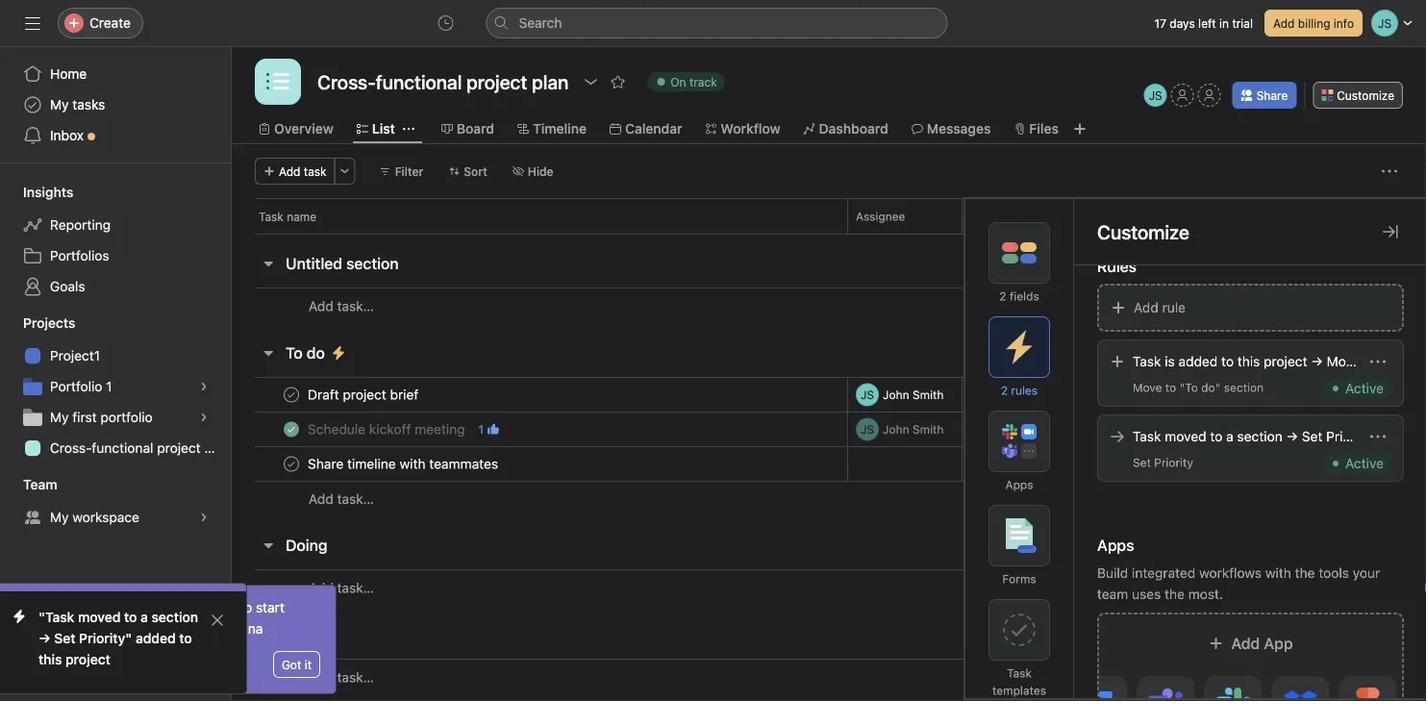 Task type: vqa. For each thing, say whether or not it's contained in the screenshot.
EXPAND ELEMENTARY icon
no



Task type: describe. For each thing, give the bounding box(es) containing it.
goals link
[[12, 271, 219, 302]]

hide
[[528, 165, 554, 178]]

tasks
[[72, 97, 105, 113]]

collaborating
[[126, 621, 207, 637]]

section for move to "to do" section
[[1224, 381, 1264, 394]]

0 vertical spatial project
[[1264, 354, 1308, 369]]

active for move
[[1346, 380, 1384, 396]]

add down untitled on the left of page
[[309, 298, 334, 314]]

uses
[[1132, 586, 1161, 602]]

calendar link
[[610, 118, 683, 139]]

customize button
[[1313, 82, 1404, 109]]

completed checkbox for oct 24
[[280, 453, 303, 476]]

cross-functional project plan link
[[12, 433, 231, 464]]

portfolios
[[50, 248, 109, 264]]

"task
[[38, 609, 74, 625]]

my tasks link
[[12, 89, 219, 120]]

show options image
[[583, 74, 599, 89]]

draft project brief cell
[[232, 377, 849, 413]]

a down the move to "to do" section
[[1227, 429, 1234, 444]]

set for task moved to a section → set priority
[[1302, 429, 1323, 444]]

completed image for oct 20 – 24
[[280, 383, 303, 406]]

trial
[[1233, 16, 1253, 30]]

dashboard link
[[804, 118, 889, 139]]

17 days left in trial
[[1155, 16, 1253, 30]]

do"
[[1202, 381, 1221, 394]]

john smith for oct 23 – 25
[[883, 423, 944, 436]]

completed checkbox for oct 23
[[280, 418, 303, 441]]

build integrated workflows with the tools your team uses the most.
[[1098, 565, 1381, 602]]

smith for oct 23
[[913, 423, 944, 436]]

sort button
[[440, 158, 496, 185]]

add task… button for 1st add task… row from the top of the page
[[309, 296, 374, 317]]

add inside add app button
[[1232, 634, 1261, 653]]

23
[[994, 423, 1008, 436]]

insights button
[[0, 183, 73, 202]]

1 add task… row from the top
[[232, 288, 1427, 324]]

cross-
[[50, 440, 92, 456]]

add rule button
[[1098, 284, 1405, 332]]

hide button
[[504, 158, 562, 185]]

to inside invite a teammate to start collaborating in asana got it
[[240, 600, 252, 616]]

goals
[[50, 279, 85, 294]]

untitled section
[[286, 254, 399, 273]]

→ for "task moved to a section → set priority" added to this project
[[38, 631, 51, 646]]

got
[[282, 658, 301, 671]]

share timeline with teammates cell
[[232, 446, 849, 482]]

tools
[[1319, 565, 1350, 581]]

a inside "task moved to a section → set priority" added to this project
[[141, 609, 148, 625]]

to right open menu icon
[[1394, 354, 1407, 369]]

2 add task… row from the top
[[232, 481, 1427, 517]]

row containing 1
[[232, 412, 1427, 447]]

integrated
[[1132, 565, 1196, 581]]

1 horizontal spatial added
[[1179, 354, 1218, 369]]

my workspace link
[[12, 502, 219, 533]]

search
[[519, 15, 562, 31]]

team button
[[0, 475, 57, 494]]

invite a teammate to start collaborating in asana tooltip
[[105, 586, 336, 694]]

close image
[[210, 613, 225, 628]]

customize inside dropdown button
[[1337, 89, 1395, 102]]

workflows
[[1200, 565, 1262, 581]]

add inside add billing info button
[[1274, 16, 1295, 30]]

0 vertical spatial →
[[1312, 354, 1324, 369]]

section for "task moved to a section → set priority" added to this project
[[152, 609, 198, 625]]

3 add task… row from the top
[[232, 570, 1427, 606]]

1 horizontal spatial priority
[[1155, 456, 1194, 469]]

my first portfolio link
[[12, 402, 219, 433]]

0 horizontal spatial customize
[[1098, 220, 1190, 243]]

2 for 2 rules
[[1001, 384, 1008, 397]]

see details, portfolio 1 image
[[198, 381, 210, 393]]

team
[[1098, 586, 1129, 602]]

days
[[1170, 16, 1196, 30]]

4 add task… button from the top
[[309, 667, 374, 688]]

doing button
[[286, 528, 328, 563]]

team
[[23, 477, 57, 493]]

Schedule kickoff meeting text field
[[304, 420, 471, 439]]

to up the move to "to do" section
[[1222, 354, 1234, 369]]

calendar
[[625, 121, 683, 137]]

on track button
[[639, 68, 734, 95]]

messages link
[[912, 118, 991, 139]]

asana
[[225, 621, 263, 637]]

on track
[[671, 75, 717, 89]]

add app button
[[1098, 613, 1405, 701]]

list image
[[266, 70, 290, 93]]

task for task moved to a section → set priority
[[1133, 429, 1162, 444]]

invite button
[[18, 659, 101, 694]]

0 vertical spatial 24
[[1021, 388, 1035, 402]]

messages
[[927, 121, 991, 137]]

files
[[1030, 121, 1059, 137]]

collapse task list for this section image for 1st add task… row from the top of the page
[[261, 256, 276, 271]]

1 vertical spatial 24
[[994, 457, 1008, 471]]

see details, my workspace image
[[198, 512, 210, 523]]

cross-functional project plan
[[50, 440, 231, 456]]

– for 24
[[1011, 388, 1018, 402]]

project inside "task moved to a section → set priority" added to this project
[[65, 652, 110, 668]]

teams element
[[0, 468, 231, 537]]

– for 25
[[1011, 423, 1018, 436]]

search button
[[486, 8, 948, 38]]

portfolio 1 link
[[12, 371, 219, 402]]

my tasks
[[50, 97, 105, 113]]

functional
[[92, 440, 153, 456]]

task for task is added to this project → move task to a c
[[1133, 354, 1162, 369]]

reporting
[[50, 217, 111, 233]]

→ for task moved to a section → set priority
[[1287, 429, 1299, 444]]

dashboard
[[819, 121, 889, 137]]

task inside button
[[304, 165, 327, 178]]

list
[[372, 121, 395, 137]]

rules
[[1098, 257, 1137, 276]]

0 vertical spatial apps
[[1006, 478, 1034, 492]]

1 vertical spatial project
[[157, 440, 201, 456]]

completed image
[[280, 418, 303, 441]]

rule
[[1163, 300, 1186, 316]]

active for priority
[[1346, 456, 1384, 471]]

add down the doing button
[[309, 580, 334, 596]]

got it button
[[273, 651, 320, 678]]

john for oct 23 – 25
[[883, 423, 910, 436]]

Draft project brief text field
[[304, 385, 425, 405]]

close details image
[[1383, 224, 1399, 240]]

26
[[1021, 457, 1035, 471]]

add to starred image
[[610, 74, 626, 89]]

js for oct 23 – 25
[[861, 423, 875, 436]]

a left c
[[1410, 354, 1418, 369]]

share button
[[1233, 82, 1297, 109]]

add billing info button
[[1265, 10, 1363, 37]]

1 horizontal spatial set
[[1133, 456, 1151, 469]]

left
[[1199, 16, 1217, 30]]

assignee
[[856, 210, 906, 223]]

2 rules
[[1001, 384, 1038, 397]]

share
[[1257, 89, 1288, 102]]

search list box
[[486, 8, 948, 38]]

my for my first portfolio
[[50, 409, 69, 425]]

section for task moved to a section → set priority
[[1238, 429, 1283, 444]]

moved for task
[[1165, 429, 1207, 444]]

my for my tasks
[[50, 97, 69, 113]]

invite for invite a teammate to start collaborating in asana got it
[[126, 600, 159, 616]]

0 horizontal spatial the
[[1165, 586, 1185, 602]]

task name
[[259, 210, 317, 223]]

2 for 2 fields
[[1000, 290, 1007, 303]]

projects element
[[0, 306, 231, 468]]

see details, my first portfolio image
[[198, 412, 210, 423]]

sort
[[464, 165, 488, 178]]

schedule kickoff meeting cell
[[232, 412, 849, 447]]

task… for 'add task…' button related to 2nd add task… row from the bottom of the page
[[337, 580, 374, 596]]

1 vertical spatial apps
[[1098, 536, 1135, 555]]

task for task templates
[[1007, 667, 1032, 680]]

forms
[[1003, 572, 1037, 586]]

4 add task… from the top
[[309, 670, 374, 685]]

create button
[[58, 8, 143, 38]]

20
[[994, 388, 1008, 402]]



Task type: locate. For each thing, give the bounding box(es) containing it.
invite inside invite button
[[54, 668, 89, 684]]

2 vertical spatial →
[[38, 631, 51, 646]]

"to
[[1180, 381, 1199, 394]]

this inside "task moved to a section → set priority" added to this project
[[38, 652, 62, 668]]

1 horizontal spatial customize
[[1337, 89, 1395, 102]]

1 vertical spatial js
[[861, 388, 875, 402]]

2 horizontal spatial project
[[1264, 354, 1308, 369]]

add inside header to do tree grid
[[309, 491, 334, 507]]

1 inside projects element
[[106, 379, 112, 394]]

→ down "task
[[38, 631, 51, 646]]

1 vertical spatial →
[[1287, 429, 1299, 444]]

task… up add a task to this section image
[[337, 580, 374, 596]]

collapse task list for this section image down 'start'
[[261, 627, 276, 643]]

collapse task list for this section image for 1st add task… row from the bottom of the page
[[261, 627, 276, 643]]

"task moved to a section → set priority" added to this project
[[38, 609, 198, 668]]

2 collapse task list for this section image from the top
[[261, 627, 276, 643]]

a
[[1410, 354, 1418, 369], [1227, 429, 1234, 444], [163, 600, 170, 616], [141, 609, 148, 625]]

add task… button up add a task to this section image
[[309, 578, 374, 599]]

2 smith from the top
[[913, 423, 944, 436]]

2 horizontal spatial priority
[[1327, 429, 1371, 444]]

add task… button down add a task to this section image
[[309, 667, 374, 688]]

1 horizontal spatial moved
[[1165, 429, 1207, 444]]

apps
[[1006, 478, 1034, 492], [1098, 536, 1135, 555]]

2 horizontal spatial →
[[1312, 354, 1324, 369]]

0 horizontal spatial apps
[[1006, 478, 1034, 492]]

2 john smith from the top
[[883, 423, 944, 436]]

1 inside "button"
[[479, 423, 484, 436]]

1 add task… from the top
[[309, 298, 374, 314]]

smith for oct 20
[[913, 388, 944, 402]]

moved up set priority
[[1165, 429, 1207, 444]]

0 vertical spatial customize
[[1337, 89, 1395, 102]]

projects button
[[0, 314, 75, 333]]

smith left '20'
[[913, 388, 944, 402]]

add task… row
[[232, 288, 1427, 324], [232, 481, 1427, 517], [232, 570, 1427, 606], [232, 659, 1427, 696]]

1 john smith from the top
[[883, 388, 944, 402]]

0 vertical spatial –
[[1011, 388, 1018, 402]]

this down add rule button
[[1238, 354, 1261, 369]]

my down team on the bottom of page
[[50, 509, 69, 525]]

untitled section button
[[286, 246, 399, 281]]

0 vertical spatial the
[[1296, 565, 1316, 581]]

home
[[50, 66, 87, 82]]

4 task… from the top
[[337, 670, 374, 685]]

1 horizontal spatial in
[[1220, 16, 1229, 30]]

2 completed checkbox from the top
[[280, 453, 303, 476]]

Share timeline with teammates text field
[[304, 455, 504, 474]]

→ down task is added to this project → move task to a c
[[1287, 429, 1299, 444]]

moved for "task
[[78, 609, 121, 625]]

add task… button
[[309, 296, 374, 317], [309, 489, 374, 510], [309, 578, 374, 599], [309, 667, 374, 688]]

my left first
[[50, 409, 69, 425]]

project1 link
[[12, 341, 219, 371]]

0 horizontal spatial move
[[1133, 381, 1163, 394]]

project left plan on the left
[[157, 440, 201, 456]]

invite a teammate to start collaborating in asana got it
[[126, 600, 312, 671]]

moved up priority"
[[78, 609, 121, 625]]

– left 26
[[1011, 457, 1018, 471]]

added right priority"
[[136, 631, 176, 646]]

to down teammate
[[179, 631, 192, 646]]

1 add task… button from the top
[[309, 296, 374, 317]]

smith left 23
[[913, 423, 944, 436]]

section
[[346, 254, 399, 273], [1224, 381, 1264, 394], [1238, 429, 1283, 444], [152, 609, 198, 625]]

Completed checkbox
[[280, 383, 303, 406]]

history image
[[438, 15, 454, 31]]

add
[[1274, 16, 1295, 30], [279, 165, 301, 178], [309, 298, 334, 314], [1134, 300, 1159, 316], [309, 491, 334, 507], [309, 580, 334, 596], [1232, 634, 1261, 653], [309, 670, 334, 685]]

2 vertical spatial oct
[[971, 457, 990, 471]]

collapse task list for this section image for 2nd add task… row from the bottom of the page
[[261, 538, 276, 553]]

2 add task… from the top
[[309, 491, 374, 507]]

inbox link
[[12, 120, 219, 151]]

smith
[[913, 388, 944, 402], [913, 423, 944, 436]]

task up templates
[[1007, 667, 1032, 680]]

add task… button for 2nd add task… row from the bottom of the page
[[309, 578, 374, 599]]

3 add task… from the top
[[309, 580, 374, 596]]

set down the move to "to do" section
[[1133, 456, 1151, 469]]

in inside invite a teammate to start collaborating in asana got it
[[211, 621, 222, 637]]

to up priority"
[[124, 609, 137, 625]]

collapse task list for this section image
[[261, 538, 276, 553], [261, 627, 276, 643]]

24 right '20'
[[1021, 388, 1035, 402]]

priority down "to
[[1155, 456, 1194, 469]]

3 task… from the top
[[337, 580, 374, 596]]

0 vertical spatial 1
[[106, 379, 112, 394]]

1 collapse task list for this section image from the top
[[261, 538, 276, 553]]

section inside button
[[346, 254, 399, 273]]

moved inside "task moved to a section → set priority" added to this project
[[78, 609, 121, 625]]

customize down info
[[1337, 89, 1395, 102]]

in
[[1220, 16, 1229, 30], [211, 621, 222, 637]]

24 left 26
[[994, 457, 1008, 471]]

None text field
[[313, 64, 574, 99]]

invite up collaborating
[[126, 600, 159, 616]]

completed checkbox inside schedule kickoff meeting cell
[[280, 418, 303, 441]]

create
[[89, 15, 131, 31]]

→
[[1312, 354, 1324, 369], [1287, 429, 1299, 444], [38, 631, 51, 646]]

section left "close" icon
[[152, 609, 198, 625]]

1 vertical spatial active
[[1346, 456, 1384, 471]]

add task… button down untitled section button
[[309, 296, 374, 317]]

1 vertical spatial set
[[1133, 456, 1151, 469]]

0 horizontal spatial 24
[[994, 457, 1008, 471]]

add left app
[[1232, 634, 1261, 653]]

project down add rule button
[[1264, 354, 1308, 369]]

1 vertical spatial smith
[[913, 423, 944, 436]]

0 vertical spatial smith
[[913, 388, 944, 402]]

row containing task name
[[232, 198, 1427, 234]]

more actions image
[[339, 165, 351, 177]]

overview link
[[259, 118, 334, 139]]

add task
[[279, 165, 327, 178]]

0 horizontal spatial moved
[[78, 609, 121, 625]]

john for oct 20 – 24
[[883, 388, 910, 402]]

1 horizontal spatial move
[[1327, 354, 1361, 369]]

1 vertical spatial 2
[[1001, 384, 1008, 397]]

a up collaborating
[[163, 600, 170, 616]]

global element
[[0, 47, 231, 163]]

0 vertical spatial my
[[50, 97, 69, 113]]

add tab image
[[1073, 121, 1088, 137]]

my
[[50, 97, 69, 113], [50, 409, 69, 425], [50, 509, 69, 525]]

1 horizontal spatial 1
[[479, 423, 484, 436]]

1 horizontal spatial project
[[157, 440, 201, 456]]

board
[[457, 121, 494, 137]]

my first portfolio
[[50, 409, 153, 425]]

doing
[[286, 536, 328, 555]]

invite inside invite a teammate to start collaborating in asana got it
[[126, 600, 159, 616]]

john smith
[[883, 388, 944, 402], [883, 423, 944, 436]]

3 oct from the top
[[971, 457, 990, 471]]

set priority
[[1133, 456, 1194, 469]]

john smith left 23
[[883, 423, 944, 436]]

1 down project1 link
[[106, 379, 112, 394]]

set
[[1302, 429, 1323, 444], [1133, 456, 1151, 469], [54, 631, 76, 646]]

portfolio 1
[[50, 379, 112, 394]]

4 add task… row from the top
[[232, 659, 1427, 696]]

project
[[1264, 354, 1308, 369], [157, 440, 201, 456], [65, 652, 110, 668]]

1 horizontal spatial this
[[1238, 354, 1261, 369]]

task up set priority
[[1133, 429, 1162, 444]]

2 oct from the top
[[971, 423, 990, 436]]

john smith for oct 20 – 24
[[883, 388, 944, 402]]

task templates
[[993, 667, 1047, 697]]

added inside "task moved to a section → set priority" added to this project
[[136, 631, 176, 646]]

2 completed image from the top
[[280, 453, 303, 476]]

1 vertical spatial john smith
[[883, 423, 944, 436]]

task
[[304, 165, 327, 178], [1365, 354, 1391, 369]]

add task… button for second add task… row from the top of the page
[[309, 489, 374, 510]]

collapse task list for this section image left the doing button
[[261, 538, 276, 553]]

1 vertical spatial completed checkbox
[[280, 453, 303, 476]]

row containing js
[[232, 377, 1427, 413]]

timeline
[[533, 121, 587, 137]]

overview
[[274, 121, 334, 137]]

3 my from the top
[[50, 509, 69, 525]]

0 vertical spatial added
[[1179, 354, 1218, 369]]

section inside "task moved to a section → set priority" added to this project
[[152, 609, 198, 625]]

task… down untitled section button
[[337, 298, 374, 314]]

set for "task moved to a section → set priority" added to this project
[[54, 631, 76, 646]]

my for my workspace
[[50, 509, 69, 525]]

– for 26
[[1011, 457, 1018, 471]]

1 vertical spatial in
[[211, 621, 222, 637]]

task… for 1st add task… row from the top of the page 'add task…' button
[[337, 298, 374, 314]]

1 vertical spatial collapse task list for this section image
[[261, 627, 276, 643]]

add task… up the doing button
[[309, 491, 374, 507]]

oct 20 – 24
[[971, 388, 1035, 402]]

add inside add task button
[[279, 165, 301, 178]]

2 vertical spatial set
[[54, 631, 76, 646]]

board link
[[441, 118, 494, 139]]

→ left open menu icon
[[1312, 354, 1324, 369]]

0 horizontal spatial this
[[38, 652, 62, 668]]

move left open menu icon
[[1327, 354, 1361, 369]]

add app
[[1232, 634, 1293, 653]]

0 vertical spatial priority
[[1085, 210, 1124, 223]]

0 vertical spatial completed image
[[280, 383, 303, 406]]

add task… up add a task to this section image
[[309, 580, 374, 596]]

task… down share timeline with teammates text field
[[337, 491, 374, 507]]

c
[[1421, 354, 1427, 369]]

2 john from the top
[[883, 423, 910, 436]]

task for task name
[[259, 210, 284, 223]]

oct for oct 23 – 25
[[971, 423, 990, 436]]

task… for 'add task…' button inside header to do tree grid
[[337, 491, 374, 507]]

completed image for oct 24 – 26
[[280, 453, 303, 476]]

add task… button up the doing button
[[309, 489, 374, 510]]

1 vertical spatial john
[[883, 423, 910, 436]]

1 vertical spatial completed image
[[280, 453, 303, 476]]

collapse task list for this section image for header to do tree grid
[[261, 345, 276, 361]]

oct down oct 23 – 25
[[971, 457, 990, 471]]

priority up the rules
[[1085, 210, 1124, 223]]

1 completed checkbox from the top
[[280, 418, 303, 441]]

to do button
[[286, 336, 325, 370]]

1 horizontal spatial 24
[[1021, 388, 1035, 402]]

Completed checkbox
[[280, 418, 303, 441], [280, 453, 303, 476]]

app
[[1264, 634, 1293, 653]]

js button
[[1145, 84, 1168, 107]]

set inside "task moved to a section → set priority" added to this project
[[54, 631, 76, 646]]

active down open menu icon
[[1346, 380, 1384, 396]]

1
[[106, 379, 112, 394], [479, 423, 484, 436]]

task… for first 'add task…' button from the bottom of the page
[[337, 670, 374, 685]]

task left "is"
[[1133, 354, 1162, 369]]

0 vertical spatial 2
[[1000, 290, 1007, 303]]

the right "with"
[[1296, 565, 1316, 581]]

1 vertical spatial collapse task list for this section image
[[261, 345, 276, 361]]

filter
[[395, 165, 424, 178]]

on
[[671, 75, 686, 89]]

to up asana
[[240, 600, 252, 616]]

1 vertical spatial this
[[38, 652, 62, 668]]

0 vertical spatial invite
[[126, 600, 159, 616]]

completed image
[[280, 383, 303, 406], [280, 453, 303, 476]]

0 horizontal spatial 1
[[106, 379, 112, 394]]

2 add task… button from the top
[[309, 489, 374, 510]]

john smith left '20'
[[883, 388, 944, 402]]

move
[[1327, 354, 1361, 369], [1133, 381, 1163, 394]]

task… down add a task to this section image
[[337, 670, 374, 685]]

0 horizontal spatial in
[[211, 621, 222, 637]]

priority down open menu icon
[[1327, 429, 1371, 444]]

1 vertical spatial customize
[[1098, 220, 1190, 243]]

1 john from the top
[[883, 388, 910, 402]]

1 up share timeline with teammates 'cell'
[[479, 423, 484, 436]]

to left "to
[[1166, 381, 1177, 394]]

row
[[232, 198, 1427, 234], [255, 233, 1404, 235], [232, 377, 1427, 413], [232, 412, 1427, 447], [232, 446, 1427, 482]]

completed checkbox down completed image
[[280, 453, 303, 476]]

completed checkbox inside share timeline with teammates 'cell'
[[280, 453, 303, 476]]

collapse task list for this section image
[[261, 256, 276, 271], [261, 345, 276, 361]]

1 horizontal spatial task
[[1365, 354, 1391, 369]]

1 vertical spatial the
[[1165, 586, 1185, 602]]

set left open menu image
[[1302, 429, 1323, 444]]

apps up build
[[1098, 536, 1135, 555]]

workflow
[[721, 121, 781, 137]]

to down do"
[[1211, 429, 1223, 444]]

first
[[72, 409, 97, 425]]

0 vertical spatial collapse task list for this section image
[[261, 256, 276, 271]]

1 vertical spatial my
[[50, 409, 69, 425]]

1 oct from the top
[[971, 388, 990, 402]]

1 vertical spatial invite
[[54, 668, 89, 684]]

set down "task
[[54, 631, 76, 646]]

0 vertical spatial moved
[[1165, 429, 1207, 444]]

completed checkbox down completed checkbox
[[280, 418, 303, 441]]

added
[[1179, 354, 1218, 369], [136, 631, 176, 646]]

1 horizontal spatial apps
[[1098, 536, 1135, 555]]

0 vertical spatial oct
[[971, 388, 990, 402]]

files link
[[1014, 118, 1059, 139]]

section right untitled on the left of page
[[346, 254, 399, 273]]

insights element
[[0, 175, 231, 306]]

js inside js 'button'
[[1149, 89, 1163, 102]]

js for oct 20 – 24
[[861, 388, 875, 402]]

hide sidebar image
[[25, 15, 40, 31]]

inbox
[[50, 127, 84, 143]]

add down the overview link
[[279, 165, 301, 178]]

1 active from the top
[[1346, 380, 1384, 396]]

completed image inside 'draft project brief' cell
[[280, 383, 303, 406]]

untitled
[[286, 254, 343, 273]]

workspace
[[72, 509, 139, 525]]

2 vertical spatial my
[[50, 509, 69, 525]]

add inside add rule button
[[1134, 300, 1159, 316]]

section down task is added to this project → move task to a c
[[1238, 429, 1283, 444]]

0 vertical spatial task
[[304, 165, 327, 178]]

2 left fields on the right top
[[1000, 290, 1007, 303]]

the
[[1296, 565, 1316, 581], [1165, 586, 1185, 602]]

add left rule
[[1134, 300, 1159, 316]]

0 horizontal spatial task
[[304, 165, 327, 178]]

open menu image
[[1371, 354, 1386, 369]]

1 vertical spatial priority
[[1327, 429, 1371, 444]]

oct for oct 24 – 26
[[971, 457, 990, 471]]

task is added to this project → move task to a c
[[1133, 354, 1427, 369]]

this down "task
[[38, 652, 62, 668]]

0 vertical spatial completed checkbox
[[280, 418, 303, 441]]

2 vertical spatial priority
[[1155, 456, 1194, 469]]

teammate
[[174, 600, 236, 616]]

0 vertical spatial active
[[1346, 380, 1384, 396]]

due
[[971, 210, 992, 223]]

1 horizontal spatial →
[[1287, 429, 1299, 444]]

completed image inside share timeline with teammates 'cell'
[[280, 453, 303, 476]]

this
[[1238, 354, 1261, 369], [38, 652, 62, 668]]

in right left
[[1220, 16, 1229, 30]]

0 vertical spatial collapse task list for this section image
[[261, 538, 276, 553]]

0 horizontal spatial →
[[38, 631, 51, 646]]

0 horizontal spatial invite
[[54, 668, 89, 684]]

tab actions image
[[403, 123, 414, 135]]

add task button
[[255, 158, 335, 185]]

collapse task list for this section image left untitled on the left of page
[[261, 256, 276, 271]]

add right "got"
[[309, 670, 334, 685]]

1 task… from the top
[[337, 298, 374, 314]]

build
[[1098, 565, 1129, 581]]

task left more actions icon
[[304, 165, 327, 178]]

header to do tree grid
[[232, 377, 1427, 517]]

0 vertical spatial john
[[883, 388, 910, 402]]

timeline link
[[518, 118, 587, 139]]

→ inside "task moved to a section → set priority" added to this project
[[38, 631, 51, 646]]

a left teammate
[[141, 609, 148, 625]]

move left "to
[[1133, 381, 1163, 394]]

2
[[1000, 290, 1007, 303], [1001, 384, 1008, 397]]

portfolio
[[50, 379, 102, 394]]

my inside projects element
[[50, 409, 69, 425]]

invite down priority"
[[54, 668, 89, 684]]

oct left 23
[[971, 423, 990, 436]]

add up the doing button
[[309, 491, 334, 507]]

0 vertical spatial set
[[1302, 429, 1323, 444]]

invite for invite
[[54, 668, 89, 684]]

add task… down untitled section button
[[309, 298, 374, 314]]

priority inside row
[[1085, 210, 1124, 223]]

0 horizontal spatial set
[[54, 631, 76, 646]]

my left tasks
[[50, 97, 69, 113]]

portfolio
[[100, 409, 153, 425]]

– right '20'
[[1011, 388, 1018, 402]]

2 collapse task list for this section image from the top
[[261, 345, 276, 361]]

1 horizontal spatial invite
[[126, 600, 159, 616]]

add left billing at the right of the page
[[1274, 16, 1295, 30]]

task left name
[[259, 210, 284, 223]]

most.
[[1189, 586, 1224, 602]]

2 left rules
[[1001, 384, 1008, 397]]

my inside teams element
[[50, 509, 69, 525]]

2 fields
[[1000, 290, 1040, 303]]

track
[[690, 75, 717, 89]]

oct left '20'
[[971, 388, 990, 402]]

0 horizontal spatial project
[[65, 652, 110, 668]]

add task… down add a task to this section image
[[309, 670, 374, 685]]

1 vertical spatial move
[[1133, 381, 1163, 394]]

1 smith from the top
[[913, 388, 944, 402]]

3 add task… button from the top
[[309, 578, 374, 599]]

1 vertical spatial task
[[1365, 354, 1391, 369]]

row containing oct 24
[[232, 446, 1427, 482]]

more actions image
[[1382, 164, 1398, 179]]

task inside task templates
[[1007, 667, 1032, 680]]

0 horizontal spatial added
[[136, 631, 176, 646]]

1 vertical spatial 1
[[479, 423, 484, 436]]

0 vertical spatial john smith
[[883, 388, 944, 402]]

do
[[307, 344, 325, 362]]

apps down 26
[[1006, 478, 1034, 492]]

0 vertical spatial js
[[1149, 89, 1163, 102]]

open menu image
[[1371, 429, 1386, 444]]

2 horizontal spatial set
[[1302, 429, 1323, 444]]

2 vertical spatial –
[[1011, 457, 1018, 471]]

add task… button inside header to do tree grid
[[309, 489, 374, 510]]

collapse task list for this section image left to
[[261, 345, 276, 361]]

active down open menu image
[[1346, 456, 1384, 471]]

the down integrated
[[1165, 586, 1185, 602]]

completed image down completed image
[[280, 453, 303, 476]]

task left c
[[1365, 354, 1391, 369]]

2 active from the top
[[1346, 456, 1384, 471]]

0 horizontal spatial priority
[[1085, 210, 1124, 223]]

section right do"
[[1224, 381, 1264, 394]]

add a task to this section image
[[333, 627, 348, 643]]

home link
[[12, 59, 219, 89]]

to
[[1222, 354, 1234, 369], [1394, 354, 1407, 369], [1166, 381, 1177, 394], [1211, 429, 1223, 444], [240, 600, 252, 616], [124, 609, 137, 625], [179, 631, 192, 646]]

insights
[[23, 184, 73, 200]]

2 task… from the top
[[337, 491, 374, 507]]

1 vertical spatial moved
[[78, 609, 121, 625]]

1 horizontal spatial the
[[1296, 565, 1316, 581]]

in down teammate
[[211, 621, 222, 637]]

2 my from the top
[[50, 409, 69, 425]]

add rule
[[1134, 300, 1186, 316]]

1 collapse task list for this section image from the top
[[261, 256, 276, 271]]

add task…
[[309, 298, 374, 314], [309, 491, 374, 507], [309, 580, 374, 596], [309, 670, 374, 685]]

customize up the rules
[[1098, 220, 1190, 243]]

completed image up completed image
[[280, 383, 303, 406]]

a inside invite a teammate to start collaborating in asana got it
[[163, 600, 170, 616]]

2 vertical spatial project
[[65, 652, 110, 668]]

oct
[[971, 388, 990, 402], [971, 423, 990, 436], [971, 457, 990, 471]]

24
[[1021, 388, 1035, 402], [994, 457, 1008, 471]]

added up the move to "to do" section
[[1179, 354, 1218, 369]]

0 vertical spatial this
[[1238, 354, 1261, 369]]

my inside global element
[[50, 97, 69, 113]]

rules for to do image
[[331, 345, 346, 361]]

project down priority"
[[65, 652, 110, 668]]

task moved to a section → set priority
[[1133, 429, 1371, 444]]

1 vertical spatial oct
[[971, 423, 990, 436]]

task inside row
[[259, 210, 284, 223]]

oct for oct 20 – 24
[[971, 388, 990, 402]]

0 vertical spatial in
[[1220, 16, 1229, 30]]

0 vertical spatial move
[[1327, 354, 1361, 369]]

customize
[[1337, 89, 1395, 102], [1098, 220, 1190, 243]]

reporting link
[[12, 210, 219, 241]]

task… inside header to do tree grid
[[337, 491, 374, 507]]

add task… inside header to do tree grid
[[309, 491, 374, 507]]

1 completed image from the top
[[280, 383, 303, 406]]

templates
[[993, 684, 1047, 697]]

1 my from the top
[[50, 97, 69, 113]]

1 vertical spatial added
[[136, 631, 176, 646]]

– left 25
[[1011, 423, 1018, 436]]



